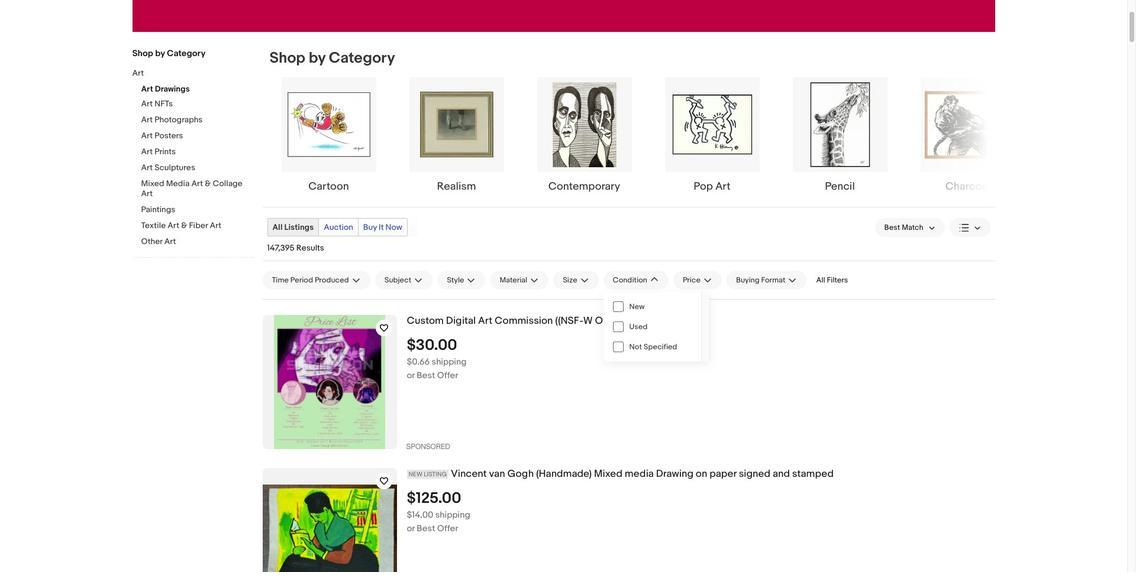 Task type: describe. For each thing, give the bounding box(es) containing it.
stamped
[[792, 469, 834, 480]]

collage
[[213, 179, 242, 189]]

auction
[[324, 222, 353, 233]]

new listing vincent van gogh (handmade) mixed media drawing on paper signed and stamped
[[409, 469, 834, 480]]

not specified link
[[603, 337, 701, 357]]

condition
[[613, 276, 647, 285]]

commission
[[495, 315, 553, 327]]

auction link
[[319, 219, 358, 236]]

pop
[[694, 180, 713, 193]]

contemporary link
[[525, 78, 643, 195]]

0 horizontal spatial &
[[181, 221, 187, 231]]

all listings
[[272, 222, 314, 233]]

$30.00 $0.66 shipping or best offer
[[407, 337, 467, 382]]

(handmade)
[[536, 469, 592, 480]]

$0.66
[[407, 357, 430, 368]]

contemporary
[[548, 180, 620, 193]]

art link
[[132, 68, 245, 79]]

buy
[[363, 222, 377, 233]]

paintings
[[141, 205, 175, 215]]

((nsf-
[[555, 315, 583, 327]]

used
[[629, 322, 648, 332]]

custom
[[407, 315, 444, 327]]

by for cartoon link
[[309, 49, 325, 67]]

custom digital art commission ((nsf-w optional))
[[407, 315, 649, 327]]

tap to watch item - custom digital art commission ((nsf-w optional)) image
[[375, 320, 392, 337]]

$125.00
[[407, 490, 461, 508]]

pop art image
[[665, 78, 759, 172]]

photographs
[[155, 115, 203, 125]]

pencil image
[[793, 78, 887, 172]]

art prints link
[[141, 147, 254, 158]]

not
[[629, 343, 642, 352]]

drawing
[[656, 469, 693, 480]]

van
[[489, 469, 505, 480]]

realism link
[[397, 78, 516, 195]]

pop art link
[[653, 78, 771, 195]]

gogh
[[507, 469, 534, 480]]

realism image
[[409, 78, 504, 172]]

signed
[[739, 469, 770, 480]]

paintings link
[[141, 205, 254, 216]]

all listings link
[[268, 219, 318, 236]]

results
[[296, 243, 324, 253]]

pencil
[[825, 180, 855, 193]]

art nfts link
[[141, 99, 254, 110]]

condition button
[[603, 271, 669, 290]]

$14.00
[[407, 510, 433, 521]]

textile
[[141, 221, 166, 231]]

shop for cartoon link
[[270, 49, 305, 67]]

vincent
[[451, 469, 487, 480]]

shop for "art" link
[[132, 48, 153, 59]]

listing
[[424, 471, 447, 479]]

other
[[141, 237, 162, 247]]

prints
[[155, 147, 176, 157]]

media
[[625, 469, 654, 480]]

digital
[[446, 315, 476, 327]]

147,395
[[267, 243, 294, 253]]

listings
[[284, 222, 314, 233]]

by for "art" link
[[155, 48, 165, 59]]

$30.00
[[407, 337, 457, 355]]

new link
[[603, 297, 701, 317]]



Task type: locate. For each thing, give the bounding box(es) containing it.
charcoal link
[[909, 78, 1027, 195]]

1 vertical spatial or
[[407, 524, 415, 535]]

2 offer from the top
[[437, 524, 458, 535]]

0 horizontal spatial mixed
[[141, 179, 164, 189]]

1 horizontal spatial mixed
[[594, 469, 622, 480]]

or down $0.66
[[407, 370, 415, 382]]

1 horizontal spatial by
[[309, 49, 325, 67]]

147,395 results
[[267, 243, 324, 253]]

1 vertical spatial shipping
[[435, 510, 470, 521]]

0 horizontal spatial new
[[409, 471, 422, 479]]

best down $0.66
[[417, 370, 435, 382]]

0 vertical spatial or
[[407, 370, 415, 382]]

charcoal image
[[920, 78, 1015, 172]]

buy it now link
[[358, 219, 407, 236]]

all left filters
[[816, 276, 825, 285]]

shipping inside $30.00 $0.66 shipping or best offer
[[432, 357, 467, 368]]

1 horizontal spatial new
[[629, 302, 645, 312]]

paper
[[710, 469, 737, 480]]

0 horizontal spatial all
[[272, 222, 283, 233]]

1 best from the top
[[417, 370, 435, 382]]

cartoon image
[[281, 78, 376, 172]]

1 horizontal spatial shop
[[270, 49, 305, 67]]

or inside $125.00 $14.00 shipping or best offer
[[407, 524, 415, 535]]

vincent van gogh (handmade) mixed media drawing on paper signed and stamped image
[[262, 485, 397, 573]]

all for all listings
[[272, 222, 283, 233]]

1 vertical spatial offer
[[437, 524, 458, 535]]

category for "art" link
[[167, 48, 206, 59]]

realism
[[437, 180, 476, 193]]

it
[[379, 222, 384, 233]]

optional))
[[595, 315, 649, 327]]

textile art & fiber art link
[[141, 221, 254, 232]]

1 vertical spatial mixed
[[594, 469, 622, 480]]

now
[[386, 222, 402, 233]]

all
[[272, 222, 283, 233], [816, 276, 825, 285]]

0 vertical spatial best
[[417, 370, 435, 382]]

shop by category for cartoon link
[[270, 49, 395, 67]]

shop by category for "art" link
[[132, 48, 206, 59]]

or for $30.00
[[407, 370, 415, 382]]

best for $30.00
[[417, 370, 435, 382]]

cartoon link
[[270, 78, 388, 195]]

best inside $125.00 $14.00 shipping or best offer
[[417, 524, 435, 535]]

new for new
[[629, 302, 645, 312]]

filters
[[827, 276, 848, 285]]

best down $14.00 on the left of page
[[417, 524, 435, 535]]

pencil link
[[781, 78, 899, 195]]

1 horizontal spatial &
[[205, 179, 211, 189]]

cartoon
[[308, 180, 349, 193]]

new up "used"
[[629, 302, 645, 312]]

drawings
[[155, 84, 190, 94]]

1 vertical spatial &
[[181, 221, 187, 231]]

0 horizontal spatial shop
[[132, 48, 153, 59]]

1 horizontal spatial shop by category
[[270, 49, 395, 67]]

shipping inside $125.00 $14.00 shipping or best offer
[[435, 510, 470, 521]]

0 vertical spatial mixed
[[141, 179, 164, 189]]

$125.00 $14.00 shipping or best offer
[[407, 490, 470, 535]]

1 vertical spatial new
[[409, 471, 422, 479]]

specified
[[644, 343, 677, 352]]

custom digital art commission ((nsf-w optional)) link
[[407, 315, 995, 328]]

1 or from the top
[[407, 370, 415, 382]]

sculptures
[[155, 163, 195, 173]]

& left fiber
[[181, 221, 187, 231]]

offer inside $125.00 $14.00 shipping or best offer
[[437, 524, 458, 535]]

or
[[407, 370, 415, 382], [407, 524, 415, 535]]

category
[[167, 48, 206, 59], [329, 49, 395, 67]]

shipping for $125.00
[[435, 510, 470, 521]]

best inside $30.00 $0.66 shipping or best offer
[[417, 370, 435, 382]]

tap to watch item - vincent van gogh (handmade) mixed media drawing on paper signed and stamped image
[[375, 473, 392, 490]]

offer down '$30.00' in the left of the page
[[437, 370, 458, 382]]

custom digital art commission ((nsf-w optional)) image
[[274, 315, 385, 450]]

shipping down '$30.00' in the left of the page
[[432, 357, 467, 368]]

2 or from the top
[[407, 524, 415, 535]]

mixed inside art art drawings art nfts art photographs art posters art prints art sculptures mixed media art & collage art paintings textile art & fiber art other art
[[141, 179, 164, 189]]

not specified
[[629, 343, 677, 352]]

new for new listing vincent van gogh (handmade) mixed media drawing on paper signed and stamped
[[409, 471, 422, 479]]

shop
[[132, 48, 153, 59], [270, 49, 305, 67]]

or inside $30.00 $0.66 shipping or best offer
[[407, 370, 415, 382]]

0 horizontal spatial shop by category
[[132, 48, 206, 59]]

new left listing
[[409, 471, 422, 479]]

all up 147,395 at the left of the page
[[272, 222, 283, 233]]

0 horizontal spatial by
[[155, 48, 165, 59]]

new
[[629, 302, 645, 312], [409, 471, 422, 479]]

1 horizontal spatial all
[[816, 276, 825, 285]]

best
[[417, 370, 435, 382], [417, 524, 435, 535]]

charcoal
[[945, 180, 990, 193]]

or for $125.00
[[407, 524, 415, 535]]

mixed media art & collage art link
[[141, 179, 254, 200]]

offer inside $30.00 $0.66 shipping or best offer
[[437, 370, 458, 382]]

mixed
[[141, 179, 164, 189], [594, 469, 622, 480]]

&
[[205, 179, 211, 189], [181, 221, 187, 231]]

w
[[583, 315, 593, 327]]

all for all filters
[[816, 276, 825, 285]]

other art link
[[141, 237, 254, 248]]

0 vertical spatial all
[[272, 222, 283, 233]]

media
[[166, 179, 190, 189]]

all filters
[[816, 276, 848, 285]]

offer down $125.00
[[437, 524, 458, 535]]

offer for $30.00
[[437, 370, 458, 382]]

1 vertical spatial all
[[816, 276, 825, 285]]

fiber
[[189, 221, 208, 231]]

all filters button
[[811, 271, 853, 290]]

1 horizontal spatial category
[[329, 49, 395, 67]]

1 offer from the top
[[437, 370, 458, 382]]

and
[[773, 469, 790, 480]]

0 vertical spatial new
[[629, 302, 645, 312]]

0 vertical spatial offer
[[437, 370, 458, 382]]

posters
[[155, 131, 183, 141]]

shipping for $30.00
[[432, 357, 467, 368]]

0 vertical spatial &
[[205, 179, 211, 189]]

pop art
[[694, 180, 731, 193]]

0 horizontal spatial category
[[167, 48, 206, 59]]

sponsored
[[406, 443, 450, 451]]

by
[[155, 48, 165, 59], [309, 49, 325, 67]]

art
[[132, 68, 144, 78], [141, 84, 153, 94], [141, 99, 153, 109], [141, 115, 153, 125], [141, 131, 153, 141], [141, 147, 153, 157], [141, 163, 153, 173], [191, 179, 203, 189], [715, 180, 731, 193], [141, 189, 153, 199], [168, 221, 179, 231], [210, 221, 221, 231], [164, 237, 176, 247], [478, 315, 492, 327]]

category for cartoon link
[[329, 49, 395, 67]]

buy it now
[[363, 222, 402, 233]]

2 best from the top
[[417, 524, 435, 535]]

shipping
[[432, 357, 467, 368], [435, 510, 470, 521]]

used link
[[603, 317, 701, 337]]

1 vertical spatial best
[[417, 524, 435, 535]]

art photographs link
[[141, 115, 254, 126]]

art sculptures link
[[141, 163, 254, 174]]

best for $125.00
[[417, 524, 435, 535]]

& down art sculptures link
[[205, 179, 211, 189]]

0 vertical spatial shipping
[[432, 357, 467, 368]]

on
[[696, 469, 707, 480]]

shop by category
[[132, 48, 206, 59], [270, 49, 395, 67]]

new inside new listing vincent van gogh (handmade) mixed media drawing on paper signed and stamped
[[409, 471, 422, 479]]

art posters link
[[141, 131, 254, 142]]

offer for $125.00
[[437, 524, 458, 535]]

shipping down $125.00
[[435, 510, 470, 521]]

art art drawings art nfts art photographs art posters art prints art sculptures mixed media art & collage art paintings textile art & fiber art other art
[[132, 68, 242, 247]]

offer
[[437, 370, 458, 382], [437, 524, 458, 535]]

nfts
[[155, 99, 173, 109]]

contemporary image
[[537, 78, 632, 172]]

or down $14.00 on the left of page
[[407, 524, 415, 535]]

all inside 'button'
[[816, 276, 825, 285]]



Task type: vqa. For each thing, say whether or not it's contained in the screenshot.
here
no



